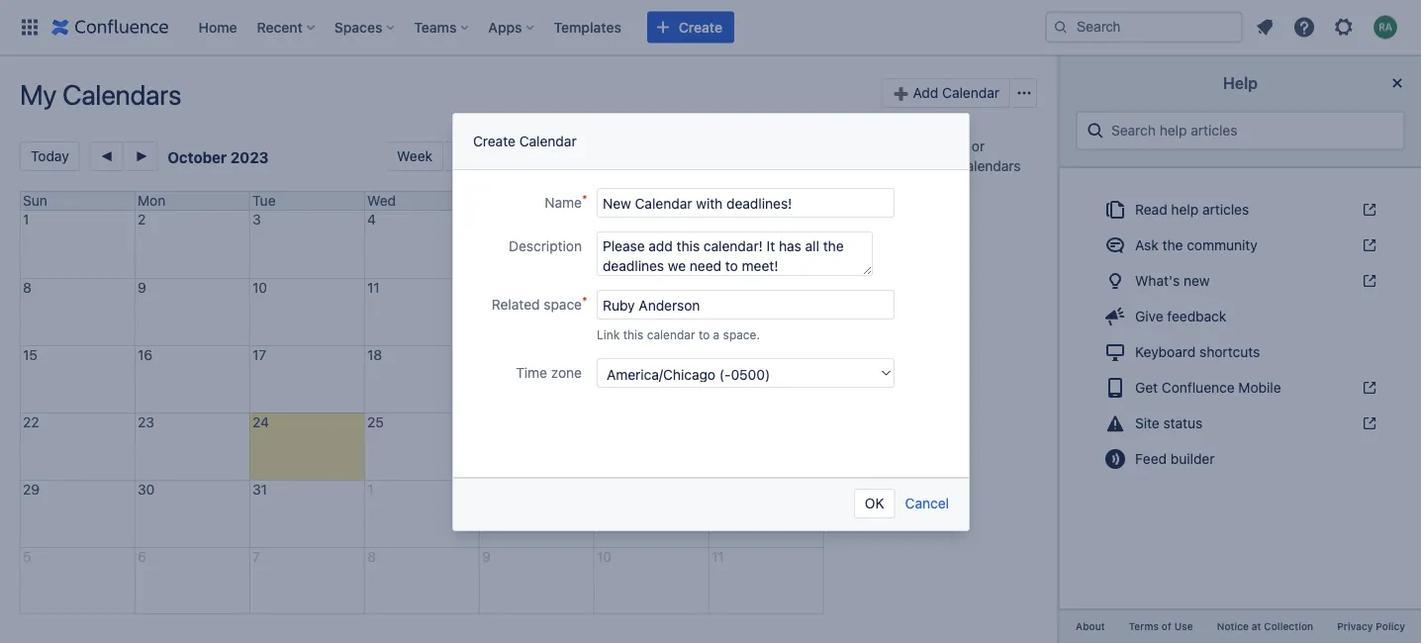 Task type: describe. For each thing, give the bounding box(es) containing it.
week
[[397, 148, 433, 164]]

14
[[712, 280, 727, 296]]

mobile
[[1239, 380, 1282, 396]]

shortcut icon image for community
[[1358, 238, 1378, 253]]

list
[[455, 148, 478, 164]]

3
[[252, 211, 261, 228]]

to inside you haven't created or subscribed to any calendars
[[916, 158, 929, 174]]

about button
[[1064, 619, 1117, 636]]

◄ button
[[90, 142, 123, 171]]

read help articles link
[[1092, 194, 1390, 226]]

Description text field
[[597, 232, 873, 276]]

create calendar
[[473, 133, 577, 149]]

week button
[[387, 142, 444, 171]]

1 vertical spatial to
[[699, 328, 710, 342]]

templates
[[554, 19, 622, 35]]

30
[[138, 482, 155, 498]]

privacy policy link
[[1326, 619, 1418, 636]]

cancel
[[905, 495, 949, 512]]

haven't
[[869, 138, 916, 154]]

shortcut icon image for mobile
[[1358, 380, 1378, 396]]

10
[[252, 280, 267, 296]]

what's new
[[1136, 273, 1210, 289]]

october 2023
[[168, 148, 269, 166]]

add calendar button
[[882, 78, 1011, 108]]

required image
[[582, 193, 598, 209]]

7
[[712, 211, 720, 228]]

16
[[138, 347, 153, 363]]

templates link
[[548, 11, 628, 43]]

documents icon image
[[1104, 198, 1128, 222]]

31
[[252, 482, 267, 498]]

create
[[473, 133, 516, 149]]

feedback icon image
[[1104, 305, 1128, 329]]

timeline
[[501, 148, 555, 164]]

a
[[713, 328, 720, 342]]

my calendars
[[20, 78, 181, 111]]

privacy policy
[[1338, 621, 1406, 632]]

18
[[367, 347, 382, 363]]

terms of use link
[[1117, 619, 1206, 636]]

17
[[252, 347, 266, 363]]

close image
[[1386, 71, 1410, 95]]

ok button
[[854, 489, 896, 519]]

Related space text field
[[597, 290, 895, 320]]

you haven't created or subscribed to any calendars
[[841, 138, 1021, 174]]

keyboard shortcuts
[[1136, 344, 1261, 360]]

banner containing home
[[0, 0, 1422, 55]]

time
[[516, 365, 547, 381]]

terms
[[1129, 621, 1159, 632]]

2023
[[230, 148, 269, 166]]

related space
[[492, 297, 582, 313]]

shortcut icon image inside site status link
[[1358, 416, 1378, 432]]

name
[[545, 195, 582, 211]]

site status
[[1136, 415, 1203, 432]]

description
[[509, 238, 582, 254]]

fri
[[597, 193, 613, 209]]

sun
[[23, 193, 47, 209]]

wed
[[367, 193, 396, 209]]

ask the community
[[1136, 237, 1258, 253]]

shortcut icon image for articles
[[1358, 202, 1378, 218]]

mon
[[138, 193, 166, 209]]

ask
[[1136, 237, 1159, 253]]

9
[[138, 280, 146, 296]]

calendars
[[62, 78, 181, 111]]

what's new link
[[1092, 265, 1390, 297]]

at
[[1252, 621, 1262, 632]]

any
[[933, 158, 955, 174]]

cancel link
[[905, 489, 949, 519]]

warning icon image
[[1104, 412, 1128, 436]]

feedback
[[1168, 308, 1227, 325]]

24
[[252, 414, 269, 431]]

help
[[1172, 201, 1199, 218]]

spaces button
[[329, 11, 402, 43]]

home
[[198, 19, 237, 35]]

the
[[1163, 237, 1183, 253]]

privacy
[[1338, 621, 1374, 632]]



Task type: locate. For each thing, give the bounding box(es) containing it.
23
[[138, 414, 154, 431]]

builder
[[1171, 451, 1215, 467]]

status
[[1164, 415, 1203, 432]]

or
[[972, 138, 985, 154]]

search image
[[1053, 19, 1069, 35]]

22
[[23, 414, 39, 431]]

get
[[1136, 380, 1158, 396]]

settings icon image
[[1333, 15, 1356, 39]]

add
[[913, 85, 939, 101]]

site
[[1136, 415, 1160, 432]]

1 horizontal spatial to
[[916, 158, 929, 174]]

use
[[1175, 621, 1194, 632]]

shortcut icon image inside read help articles link
[[1358, 202, 1378, 218]]

3 shortcut icon image from the top
[[1358, 273, 1378, 289]]

give feedback
[[1136, 308, 1227, 325]]

keyboard
[[1136, 344, 1196, 360]]

5 shortcut icon image from the top
[[1358, 416, 1378, 432]]

global element
[[12, 0, 1041, 55]]

spaces
[[334, 19, 382, 35]]

apps
[[488, 19, 522, 35]]

1 vertical spatial calendar
[[519, 133, 577, 149]]

get confluence mobile link
[[1092, 372, 1390, 404]]

list button
[[446, 142, 489, 171]]

link
[[597, 328, 620, 342]]

give
[[1136, 308, 1164, 325]]

calendar right add
[[943, 85, 1000, 101]]

space.
[[723, 328, 760, 342]]

to
[[916, 158, 929, 174], [699, 328, 710, 342]]

link this calendar to a space.
[[597, 328, 760, 342]]

time zone
[[516, 365, 582, 381]]

notice
[[1217, 621, 1249, 632]]

new
[[1184, 273, 1210, 289]]

►
[[135, 148, 149, 164]]

1 horizontal spatial calendar
[[943, 85, 1000, 101]]

2
[[138, 211, 146, 228]]

give feedback button
[[1092, 301, 1390, 333]]

home link
[[193, 11, 243, 43]]

calendar right create
[[519, 133, 577, 149]]

shortcut icon image
[[1358, 202, 1378, 218], [1358, 238, 1378, 253], [1358, 273, 1378, 289], [1358, 380, 1378, 396], [1358, 416, 1378, 432]]

4
[[367, 211, 376, 228]]

shortcut icon image inside "what's new" link
[[1358, 273, 1378, 289]]

signal icon image
[[1104, 447, 1128, 471]]

apps button
[[483, 11, 542, 43]]

help
[[1224, 74, 1258, 93]]

11
[[367, 280, 380, 296]]

read
[[1136, 201, 1168, 218]]

site status link
[[1092, 408, 1390, 440]]

shortcut icon image inside get confluence mobile link
[[1358, 380, 1378, 396]]

what's
[[1136, 273, 1180, 289]]

sat
[[712, 193, 733, 209]]

25
[[367, 414, 384, 431]]

21
[[712, 347, 726, 363]]

today button
[[20, 142, 80, 171]]

feed
[[1136, 451, 1167, 467]]

community
[[1187, 237, 1258, 253]]

required image
[[582, 295, 598, 311]]

calendars
[[959, 158, 1021, 174]]

terms of use
[[1129, 621, 1194, 632]]

of
[[1162, 621, 1172, 632]]

mobile icon image
[[1104, 376, 1128, 400]]

lightbulb icon image
[[1104, 269, 1128, 293]]

subscribed
[[841, 158, 913, 174]]

screen icon image
[[1104, 341, 1128, 364]]

related
[[492, 297, 540, 313]]

ask the community link
[[1092, 230, 1390, 261]]

0 horizontal spatial calendar
[[519, 133, 577, 149]]

2 shortcut icon image from the top
[[1358, 238, 1378, 253]]

add calendar image
[[893, 85, 908, 101]]

shortcuts
[[1200, 344, 1261, 360]]

get confluence mobile
[[1136, 380, 1282, 396]]

confluence
[[1162, 380, 1235, 396]]

15
[[23, 347, 37, 363]]

Name text field
[[597, 188, 895, 218]]

0 vertical spatial calendar
[[943, 85, 1000, 101]]

◄
[[100, 148, 113, 164]]

keyboard shortcuts button
[[1092, 337, 1390, 368]]

confluence image
[[51, 15, 169, 39], [51, 15, 169, 39]]

timeline button
[[491, 142, 566, 171]]

this
[[623, 328, 644, 342]]

8
[[23, 280, 31, 296]]

1 shortcut icon image from the top
[[1358, 202, 1378, 218]]

1
[[23, 211, 29, 228]]

about
[[1076, 621, 1105, 632]]

to left a
[[699, 328, 710, 342]]

calendar for create calendar
[[519, 133, 577, 149]]

collection
[[1264, 621, 1314, 632]]

0 vertical spatial to
[[916, 158, 929, 174]]

Search field
[[1045, 11, 1243, 43]]

space
[[544, 297, 582, 313]]

4 shortcut icon image from the top
[[1358, 380, 1378, 396]]

Search help articles field
[[1106, 113, 1396, 148]]

calendar inside button
[[943, 85, 1000, 101]]

29
[[23, 482, 40, 498]]

0 horizontal spatial to
[[699, 328, 710, 342]]

banner
[[0, 0, 1422, 55]]

calendar
[[647, 328, 695, 342]]

shortcut icon image inside ask the community link
[[1358, 238, 1378, 253]]

my
[[20, 78, 57, 111]]

tue
[[252, 193, 276, 209]]

read help articles
[[1136, 201, 1250, 218]]

ok
[[865, 495, 885, 512]]

calendar for add calendar
[[943, 85, 1000, 101]]

zone
[[551, 365, 582, 381]]

to left any
[[916, 158, 929, 174]]

13
[[597, 280, 612, 296]]

comment icon image
[[1104, 234, 1128, 257]]

notice at collection
[[1217, 621, 1314, 632]]



Task type: vqa. For each thing, say whether or not it's contained in the screenshot.
haven't
yes



